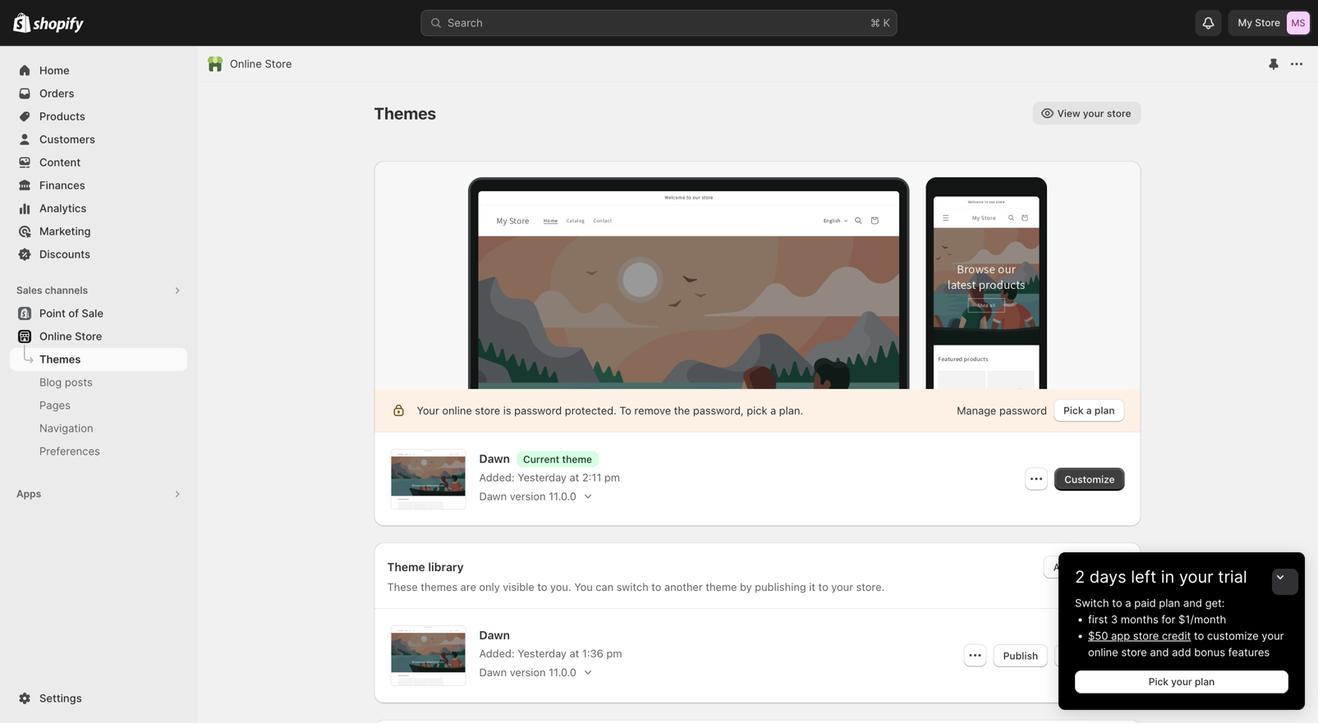 Task type: locate. For each thing, give the bounding box(es) containing it.
1 vertical spatial online store link
[[10, 325, 187, 348]]

0 vertical spatial plan
[[1159, 597, 1181, 610]]

channels
[[45, 285, 88, 297]]

online store down point of sale
[[39, 330, 102, 343]]

plan
[[1159, 597, 1181, 610], [1195, 677, 1215, 688]]

themes link
[[10, 348, 187, 371]]

to down the $1/month
[[1194, 630, 1205, 643]]

trial
[[1219, 567, 1248, 587]]

0 vertical spatial online
[[230, 58, 262, 70]]

get:
[[1206, 597, 1225, 610]]

marketing link
[[10, 220, 187, 243]]

your
[[1180, 567, 1214, 587], [1262, 630, 1285, 643], [1172, 677, 1193, 688]]

1 horizontal spatial plan
[[1195, 677, 1215, 688]]

$1/month
[[1179, 614, 1227, 626]]

your right pick
[[1172, 677, 1193, 688]]

store
[[1256, 17, 1281, 29], [265, 58, 292, 70], [75, 330, 102, 343]]

store down months
[[1134, 630, 1159, 643]]

0 vertical spatial online store
[[230, 58, 292, 70]]

1 vertical spatial online
[[39, 330, 72, 343]]

to left a
[[1113, 597, 1123, 610]]

preferences link
[[10, 440, 187, 463]]

1 vertical spatial plan
[[1195, 677, 1215, 688]]

1 vertical spatial and
[[1151, 647, 1169, 659]]

2 days left in your trial
[[1075, 567, 1248, 587]]

and left the add
[[1151, 647, 1169, 659]]

features
[[1229, 647, 1270, 659]]

online right the online store icon
[[230, 58, 262, 70]]

to
[[1113, 597, 1123, 610], [1194, 630, 1205, 643]]

credit
[[1162, 630, 1191, 643]]

home link
[[10, 59, 187, 82]]

and inside the to customize your online store and add bonus features
[[1151, 647, 1169, 659]]

plan inside pick your plan link
[[1195, 677, 1215, 688]]

online store link
[[230, 56, 292, 72], [10, 325, 187, 348]]

customize
[[1208, 630, 1259, 643]]

point of sale button
[[0, 302, 197, 325]]

0 horizontal spatial to
[[1113, 597, 1123, 610]]

left
[[1131, 567, 1157, 587]]

0 horizontal spatial online
[[39, 330, 72, 343]]

settings link
[[10, 688, 187, 711]]

a
[[1126, 597, 1132, 610]]

0 horizontal spatial store
[[75, 330, 102, 343]]

1 vertical spatial store
[[265, 58, 292, 70]]

sales channels
[[16, 285, 88, 297]]

online store link right the online store icon
[[230, 56, 292, 72]]

store right the online store icon
[[265, 58, 292, 70]]

customers link
[[10, 128, 187, 151]]

first 3 months for $1/month
[[1089, 614, 1227, 626]]

1 horizontal spatial shopify image
[[33, 17, 84, 33]]

k
[[884, 16, 891, 29]]

sale
[[82, 307, 104, 320]]

online store image
[[207, 56, 223, 72]]

store down $50 app store credit
[[1122, 647, 1148, 659]]

my store
[[1238, 17, 1281, 29]]

1 vertical spatial online store
[[39, 330, 102, 343]]

1 horizontal spatial and
[[1184, 597, 1203, 610]]

store down sale
[[75, 330, 102, 343]]

your right in
[[1180, 567, 1214, 587]]

home
[[39, 64, 70, 77]]

online store
[[230, 58, 292, 70], [39, 330, 102, 343]]

orders link
[[10, 82, 187, 105]]

online
[[230, 58, 262, 70], [39, 330, 72, 343]]

$50 app store credit link
[[1089, 630, 1191, 643]]

online
[[1089, 647, 1119, 659]]

your up features
[[1262, 630, 1285, 643]]

0 vertical spatial and
[[1184, 597, 1203, 610]]

0 horizontal spatial and
[[1151, 647, 1169, 659]]

1 horizontal spatial to
[[1194, 630, 1205, 643]]

online store right the online store icon
[[230, 58, 292, 70]]

bonus
[[1195, 647, 1226, 659]]

point of sale link
[[10, 302, 187, 325]]

navigation link
[[10, 417, 187, 440]]

and up the $1/month
[[1184, 597, 1203, 610]]

your inside dropdown button
[[1180, 567, 1214, 587]]

1 horizontal spatial online
[[230, 58, 262, 70]]

store
[[1134, 630, 1159, 643], [1122, 647, 1148, 659]]

pick your plan
[[1149, 677, 1215, 688]]

online down point
[[39, 330, 72, 343]]

1 horizontal spatial store
[[265, 58, 292, 70]]

finances
[[39, 179, 85, 192]]

shopify image
[[13, 13, 31, 33], [33, 17, 84, 33]]

0 vertical spatial online store link
[[230, 56, 292, 72]]

customers
[[39, 133, 95, 146]]

store right my
[[1256, 17, 1281, 29]]

1 vertical spatial store
[[1122, 647, 1148, 659]]

settings
[[39, 693, 82, 705]]

0 vertical spatial your
[[1180, 567, 1214, 587]]

months
[[1121, 614, 1159, 626]]

analytics link
[[10, 197, 187, 220]]

1 vertical spatial your
[[1262, 630, 1285, 643]]

and
[[1184, 597, 1203, 610], [1151, 647, 1169, 659]]

for
[[1162, 614, 1176, 626]]

pick
[[1149, 677, 1169, 688]]

sales channels button
[[10, 279, 187, 302]]

1 horizontal spatial online store
[[230, 58, 292, 70]]

online store link down sale
[[10, 325, 187, 348]]

2 vertical spatial your
[[1172, 677, 1193, 688]]

and for store
[[1151, 647, 1169, 659]]

plan up for
[[1159, 597, 1181, 610]]

1 vertical spatial to
[[1194, 630, 1205, 643]]

$50 app store credit
[[1089, 630, 1191, 643]]

3
[[1111, 614, 1118, 626]]

posts
[[65, 376, 93, 389]]

point of sale
[[39, 307, 104, 320]]

plan down bonus
[[1195, 677, 1215, 688]]

sales
[[16, 285, 42, 297]]

0 vertical spatial store
[[1256, 17, 1281, 29]]

app
[[1112, 630, 1131, 643]]



Task type: vqa. For each thing, say whether or not it's contained in the screenshot.
Continue
no



Task type: describe. For each thing, give the bounding box(es) containing it.
preferences
[[39, 445, 100, 458]]

0 horizontal spatial shopify image
[[13, 13, 31, 33]]

0 vertical spatial store
[[1134, 630, 1159, 643]]

finances link
[[10, 174, 187, 197]]

0 horizontal spatial online store
[[39, 330, 102, 343]]

2 days left in your trial button
[[1059, 553, 1305, 587]]

in
[[1161, 567, 1175, 587]]

switch
[[1075, 597, 1110, 610]]

switch to a paid plan and get:
[[1075, 597, 1225, 610]]

⌘ k
[[871, 16, 891, 29]]

my
[[1238, 17, 1253, 29]]

analytics
[[39, 202, 87, 215]]

to customize your online store and add bonus features
[[1089, 630, 1285, 659]]

themes
[[39, 353, 81, 366]]

marketing
[[39, 225, 91, 238]]

content link
[[10, 151, 187, 174]]

discounts
[[39, 248, 90, 261]]

orders
[[39, 87, 74, 100]]

first
[[1089, 614, 1108, 626]]

⌘
[[871, 16, 881, 29]]

products
[[39, 110, 85, 123]]

blog
[[39, 376, 62, 389]]

discounts link
[[10, 243, 187, 266]]

2 vertical spatial store
[[75, 330, 102, 343]]

products link
[[10, 105, 187, 128]]

2 days left in your trial element
[[1059, 596, 1305, 711]]

0 horizontal spatial plan
[[1159, 597, 1181, 610]]

navigation
[[39, 422, 93, 435]]

your inside the to customize your online store and add bonus features
[[1262, 630, 1285, 643]]

0 vertical spatial to
[[1113, 597, 1123, 610]]

pages
[[39, 399, 71, 412]]

add
[[1172, 647, 1192, 659]]

point
[[39, 307, 66, 320]]

apps
[[16, 488, 41, 500]]

pages link
[[10, 394, 187, 417]]

2 horizontal spatial store
[[1256, 17, 1281, 29]]

2
[[1075, 567, 1085, 587]]

pick your plan link
[[1075, 671, 1289, 694]]

apps button
[[10, 483, 187, 506]]

and for plan
[[1184, 597, 1203, 610]]

store inside the to customize your online store and add bonus features
[[1122, 647, 1148, 659]]

my store image
[[1287, 12, 1310, 35]]

days
[[1090, 567, 1127, 587]]

to inside the to customize your online store and add bonus features
[[1194, 630, 1205, 643]]

paid
[[1135, 597, 1156, 610]]

1 horizontal spatial online store link
[[230, 56, 292, 72]]

content
[[39, 156, 81, 169]]

blog posts link
[[10, 371, 187, 394]]

0 horizontal spatial online store link
[[10, 325, 187, 348]]

search
[[448, 16, 483, 29]]

$50
[[1089, 630, 1109, 643]]

of
[[68, 307, 79, 320]]

blog posts
[[39, 376, 93, 389]]



